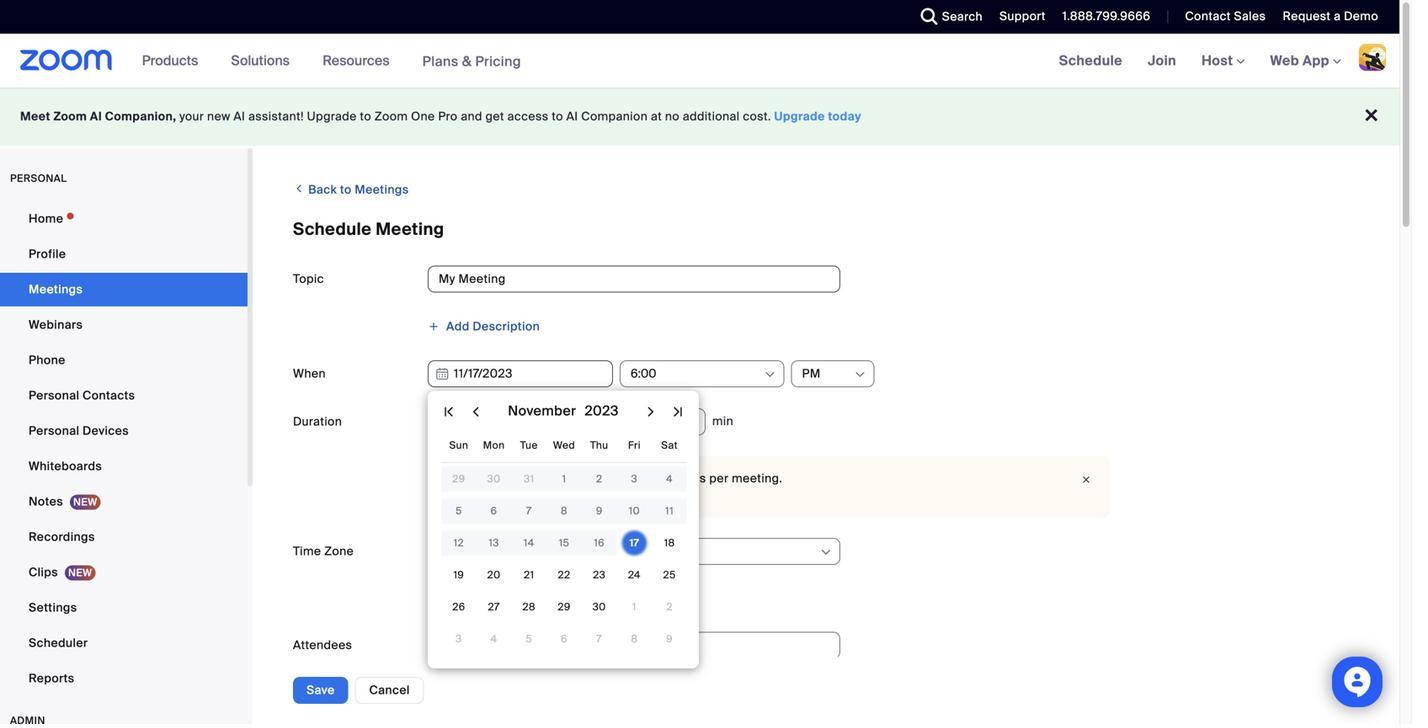 Task type: locate. For each thing, give the bounding box(es) containing it.
personal devices
[[29, 423, 129, 439]]

0 horizontal spatial 3 button
[[449, 629, 469, 650]]

3 left 40
[[632, 473, 638, 486]]

ai left 'companion'
[[567, 109, 578, 124]]

9
[[596, 505, 603, 518], [667, 633, 673, 646]]

0 vertical spatial 1 button
[[554, 469, 575, 490]]

1 vertical spatial 9 button
[[660, 629, 680, 650]]

1 horizontal spatial show options image
[[854, 368, 867, 382]]

1 horizontal spatial 1
[[633, 601, 637, 614]]

0 vertical spatial 4 button
[[660, 469, 680, 490]]

1 left only
[[562, 473, 567, 486]]

zoom right meet
[[53, 109, 87, 124]]

meet zoom ai companion, footer
[[0, 88, 1400, 146]]

pricing
[[476, 52, 521, 70]]

0 vertical spatial 8 button
[[554, 501, 575, 522]]

ai
[[90, 109, 102, 124], [234, 109, 245, 124], [567, 109, 578, 124]]

wed
[[553, 439, 576, 452]]

1 horizontal spatial 1 button
[[625, 597, 645, 618]]

17
[[630, 537, 640, 550]]

schedule down back
[[293, 219, 372, 240]]

products
[[142, 52, 198, 70]]

1 horizontal spatial upgrade
[[551, 488, 601, 504]]

request a demo
[[1284, 8, 1379, 24]]

meetings up schedule meeting
[[355, 182, 409, 198]]

9 button up 16
[[590, 501, 610, 522]]

1 vertical spatial 29
[[558, 601, 571, 614]]

back to meetings
[[305, 182, 409, 198]]

fri
[[628, 439, 641, 452]]

personal up whiteboards
[[29, 423, 79, 439]]

zoom logo image
[[20, 50, 113, 71]]

21 button
[[519, 565, 539, 586]]

sun
[[449, 439, 469, 452]]

phone link
[[0, 344, 248, 377]]

0 horizontal spatial 7 button
[[519, 501, 539, 522]]

add
[[447, 319, 470, 334]]

29
[[453, 473, 465, 486], [558, 601, 571, 614]]

8 down upgrade now 'link'
[[561, 505, 568, 518]]

0 vertical spatial 30
[[488, 473, 501, 486]]

add description
[[447, 319, 540, 334]]

1 horizontal spatial 7 button
[[590, 629, 610, 650]]

profile
[[29, 246, 66, 262]]

0 horizontal spatial show options image
[[764, 368, 777, 382]]

2 horizontal spatial ai
[[567, 109, 578, 124]]

upgrade right cost. at the right
[[775, 109, 826, 124]]

schedule for schedule meeting
[[293, 219, 372, 240]]

4 right 40
[[667, 473, 673, 486]]

4 down 27 button
[[491, 633, 498, 646]]

0 horizontal spatial 6
[[491, 505, 497, 518]]

29 button
[[449, 469, 469, 490], [554, 597, 575, 618]]

0 vertical spatial 7
[[527, 505, 532, 518]]

personal contacts link
[[0, 379, 248, 413]]

pm
[[803, 366, 821, 382]]

november
[[508, 402, 577, 420]]

1 horizontal spatial 8
[[631, 633, 638, 646]]

profile picture image
[[1360, 44, 1387, 71]]

meetings up webinars
[[29, 282, 83, 297]]

1 vertical spatial meeting
[[577, 673, 624, 689]]

meeting left chat
[[577, 673, 624, 689]]

0 horizontal spatial 2
[[596, 473, 603, 486]]

29 button left current
[[449, 469, 469, 490]]

29 down 22 button
[[558, 601, 571, 614]]

6 button up 13
[[484, 501, 504, 522]]

6 button
[[484, 501, 504, 522], [554, 629, 575, 650]]

0 horizontal spatial 4
[[491, 633, 498, 646]]

duration
[[293, 414, 342, 430]]

meetings
[[355, 182, 409, 198], [29, 282, 83, 297]]

1.888.799.9666 button up schedule link
[[1063, 8, 1151, 24]]

4 button right 40
[[660, 469, 680, 490]]

0 horizontal spatial 30
[[488, 473, 501, 486]]

1 horizontal spatial 9
[[667, 633, 673, 646]]

0 horizontal spatial meetings
[[29, 282, 83, 297]]

0 vertical spatial 5
[[456, 505, 462, 518]]

0 vertical spatial 9 button
[[590, 501, 610, 522]]

2 horizontal spatial to
[[552, 109, 564, 124]]

2 personal from the top
[[29, 423, 79, 439]]

20 button
[[484, 565, 504, 586]]

26 button
[[449, 597, 469, 618]]

to right back
[[340, 182, 352, 198]]

1 button down wed
[[554, 469, 575, 490]]

clips link
[[0, 556, 248, 590]]

upgrade down product information "navigation"
[[307, 109, 357, 124]]

30 down 23 button at the bottom left
[[593, 601, 606, 614]]

add image
[[428, 321, 440, 333]]

schedule for schedule
[[1060, 52, 1123, 70]]

solutions button
[[231, 34, 297, 88]]

0 horizontal spatial 4 button
[[484, 629, 504, 650]]

access
[[508, 109, 549, 124]]

1 horizontal spatial 30
[[593, 601, 606, 614]]

meetings link
[[0, 273, 248, 307]]

0 horizontal spatial 5 button
[[449, 501, 469, 522]]

0 horizontal spatial 1
[[562, 473, 567, 486]]

7 button
[[519, 501, 539, 522], [590, 629, 610, 650]]

8 button
[[554, 501, 575, 522], [625, 629, 645, 650]]

25 button
[[660, 565, 680, 586]]

new
[[207, 109, 231, 124]]

8 button up 15
[[554, 501, 575, 522]]

topic
[[293, 271, 324, 287]]

personal menu menu
[[0, 202, 248, 698]]

9 button down "25" button
[[660, 629, 680, 650]]

tue
[[520, 439, 538, 452]]

0 vertical spatial 5 button
[[449, 501, 469, 522]]

no
[[666, 109, 680, 124]]

1.888.799.9666 button
[[1050, 0, 1156, 34], [1063, 8, 1151, 24]]

1 show options image from the left
[[764, 368, 777, 382]]

7 down time?
[[527, 505, 532, 518]]

cancel
[[369, 683, 410, 698]]

4 button down 27 button
[[484, 629, 504, 650]]

1 horizontal spatial 6
[[561, 633, 568, 646]]

0 vertical spatial 3
[[632, 473, 638, 486]]

1 vertical spatial 6
[[561, 633, 568, 646]]

23
[[593, 569, 606, 582]]

6 for the leftmost 6 button
[[491, 505, 497, 518]]

personal for personal contacts
[[29, 388, 79, 404]]

banner containing products
[[0, 34, 1400, 89]]

settings link
[[0, 591, 248, 625]]

3 down 26 button
[[456, 633, 462, 646]]

2 up upgrade now 'link'
[[596, 473, 603, 486]]

resources
[[323, 52, 390, 70]]

upgrade down only
[[551, 488, 601, 504]]

web app button
[[1271, 52, 1342, 70]]

host
[[1202, 52, 1237, 70]]

1
[[562, 473, 567, 486], [633, 601, 637, 614]]

request a demo link
[[1271, 0, 1400, 34], [1284, 8, 1379, 24]]

Topic text field
[[428, 266, 841, 293]]

resources button
[[323, 34, 397, 88]]

40
[[641, 471, 657, 487]]

search button
[[909, 0, 988, 34]]

1 vertical spatial 2 button
[[660, 597, 680, 618]]

30 button left plan
[[484, 469, 504, 490]]

22 button
[[554, 565, 575, 586]]

11
[[666, 505, 674, 518]]

companion,
[[105, 109, 176, 124]]

3 button down 26 button
[[449, 629, 469, 650]]

0 horizontal spatial 9 button
[[590, 501, 610, 522]]

0 vertical spatial 1
[[562, 473, 567, 486]]

0 vertical spatial 4
[[667, 473, 673, 486]]

1 vertical spatial schedule
[[293, 219, 372, 240]]

1 personal from the top
[[29, 388, 79, 404]]

0 vertical spatial 9
[[596, 505, 603, 518]]

13 button
[[484, 533, 504, 554]]

contacts
[[83, 388, 135, 404]]

show options image
[[764, 368, 777, 382], [854, 368, 867, 382]]

6 down more
[[491, 505, 497, 518]]

6 button up enable continuous meeting chat
[[554, 629, 575, 650]]

0 vertical spatial 29 button
[[449, 469, 469, 490]]

0 vertical spatial 6 button
[[484, 501, 504, 522]]

7 up enable continuous meeting chat
[[597, 633, 602, 646]]

5 button up 12
[[449, 501, 469, 522]]

30 up more
[[488, 473, 501, 486]]

continuous
[[508, 673, 574, 689]]

3 button up 10
[[625, 469, 645, 490]]

time
[[293, 544, 321, 559]]

9 down "25" button
[[667, 633, 673, 646]]

0 horizontal spatial 9
[[596, 505, 603, 518]]

ai left the companion,
[[90, 109, 102, 124]]

0 horizontal spatial 29 button
[[449, 469, 469, 490]]

5 button
[[449, 501, 469, 522], [519, 629, 539, 650]]

0 vertical spatial schedule
[[1060, 52, 1123, 70]]

to down resources dropdown button
[[360, 109, 372, 124]]

1 vertical spatial personal
[[29, 423, 79, 439]]

1 horizontal spatial 5 button
[[519, 629, 539, 650]]

29 button down 22 button
[[554, 597, 575, 618]]

0 horizontal spatial 30 button
[[484, 469, 504, 490]]

to right access
[[552, 109, 564, 124]]

1 horizontal spatial 9 button
[[660, 629, 680, 650]]

0 vertical spatial 7 button
[[519, 501, 539, 522]]

30 button down 23 button at the bottom left
[[590, 597, 610, 618]]

29 up need
[[453, 473, 465, 486]]

1 vertical spatial 3
[[456, 633, 462, 646]]

0 horizontal spatial ai
[[90, 109, 102, 124]]

1 ai from the left
[[90, 109, 102, 124]]

show options image
[[820, 546, 833, 559]]

settings
[[29, 600, 77, 616]]

0 vertical spatial personal
[[29, 388, 79, 404]]

0 vertical spatial meeting
[[376, 219, 445, 240]]

current
[[470, 471, 512, 487]]

1 horizontal spatial 4 button
[[660, 469, 680, 490]]

products button
[[142, 34, 206, 88]]

1 down 24 button
[[633, 601, 637, 614]]

0 horizontal spatial 8
[[561, 505, 568, 518]]

17 button
[[625, 533, 645, 554]]

assistant!
[[249, 109, 304, 124]]

31
[[524, 473, 535, 486]]

previous month,october 2023 image
[[466, 402, 486, 422]]

show options image right 'pm' popup button
[[854, 368, 867, 382]]

7 button up the 14
[[519, 501, 539, 522]]

1 horizontal spatial schedule
[[1060, 52, 1123, 70]]

14
[[524, 537, 535, 550]]

home link
[[0, 202, 248, 236]]

scheduler
[[29, 636, 88, 651]]

ai right new
[[234, 109, 245, 124]]

0 vertical spatial 3 button
[[625, 469, 645, 490]]

notes link
[[0, 485, 248, 519]]

1 vertical spatial 6 button
[[554, 629, 575, 650]]

8 up chat
[[631, 633, 638, 646]]

2 button
[[590, 469, 610, 490], [660, 597, 680, 618]]

0 vertical spatial 2 button
[[590, 469, 610, 490]]

schedule down 1.888.799.9666
[[1060, 52, 1123, 70]]

0 horizontal spatial zoom
[[53, 109, 87, 124]]

0 vertical spatial 29
[[453, 473, 465, 486]]

0 horizontal spatial 7
[[527, 505, 532, 518]]

schedule inside the meetings navigation
[[1060, 52, 1123, 70]]

contact sales link
[[1173, 0, 1271, 34], [1186, 8, 1267, 24]]

0 horizontal spatial schedule
[[293, 219, 372, 240]]

personal for personal devices
[[29, 423, 79, 439]]

previous year,november 2022 image
[[439, 402, 459, 422]]

zoom left 'one' at the left
[[375, 109, 408, 124]]

show options image left the pm
[[764, 368, 777, 382]]

5 button down 28 button
[[519, 629, 539, 650]]

plans & pricing link
[[423, 52, 521, 70], [423, 52, 521, 70]]

5
[[456, 505, 462, 518], [526, 633, 533, 646]]

banner
[[0, 34, 1400, 89]]

19
[[454, 569, 464, 582]]

personal
[[10, 172, 67, 185]]

1 horizontal spatial 8 button
[[625, 629, 645, 650]]

8 button up chat
[[625, 629, 645, 650]]

12
[[454, 537, 464, 550]]

schedule link
[[1047, 34, 1136, 88]]

6 up enable continuous meeting chat
[[561, 633, 568, 646]]

meeting down the back to meetings
[[376, 219, 445, 240]]

1 horizontal spatial 2
[[667, 601, 673, 614]]

1 button down 24 button
[[625, 597, 645, 618]]

5 down 28 button
[[526, 633, 533, 646]]

product information navigation
[[129, 34, 534, 89]]

thu
[[591, 439, 609, 452]]

meet
[[20, 109, 50, 124]]

0 vertical spatial 2
[[596, 473, 603, 486]]

1 horizontal spatial meetings
[[355, 182, 409, 198]]

1 vertical spatial 1
[[633, 601, 637, 614]]

0 vertical spatial 6
[[491, 505, 497, 518]]

1 horizontal spatial 3 button
[[625, 469, 645, 490]]

6
[[491, 505, 497, 518], [561, 633, 568, 646]]

1 horizontal spatial 2 button
[[660, 597, 680, 618]]

0 horizontal spatial 6 button
[[484, 501, 504, 522]]

5 down need
[[456, 505, 462, 518]]

1 horizontal spatial zoom
[[375, 109, 408, 124]]

15 button
[[554, 533, 575, 554]]

1 vertical spatial 7
[[597, 633, 602, 646]]

1 horizontal spatial 4
[[667, 473, 673, 486]]

2 down "25" button
[[667, 601, 673, 614]]

2 zoom from the left
[[375, 109, 408, 124]]

upgrade inside 'your current plan can only support 40 minutes per meeting. need more time? upgrade now'
[[551, 488, 601, 504]]

sat
[[662, 439, 678, 452]]

4 for the left the 4 button
[[491, 633, 498, 646]]

9 down upgrade now 'link'
[[596, 505, 603, 518]]

7 button up enable continuous meeting chat
[[590, 629, 610, 650]]

sales
[[1235, 8, 1267, 24]]

personal down phone
[[29, 388, 79, 404]]

0 horizontal spatial 5
[[456, 505, 462, 518]]

save
[[307, 683, 335, 698]]



Task type: vqa. For each thing, say whether or not it's contained in the screenshot.
UPGRADE
yes



Task type: describe. For each thing, give the bounding box(es) containing it.
next year,november 2024 image
[[668, 402, 688, 422]]

search
[[943, 9, 983, 24]]

one
[[411, 109, 435, 124]]

2 show options image from the left
[[854, 368, 867, 382]]

description
[[473, 319, 540, 334]]

6 for the rightmost 6 button
[[561, 633, 568, 646]]

5 for leftmost 5 "button"
[[456, 505, 462, 518]]

0 vertical spatial meetings
[[355, 182, 409, 198]]

Persistent Chat, enter email address,Enter user names or email addresses text field
[[439, 633, 815, 658]]

28 button
[[519, 597, 539, 618]]

demo
[[1345, 8, 1379, 24]]

pm button
[[803, 361, 853, 387]]

4 for the right the 4 button
[[667, 473, 673, 486]]

1.888.799.9666
[[1063, 8, 1151, 24]]

contact
[[1186, 8, 1232, 24]]

back
[[308, 182, 337, 198]]

support
[[594, 471, 638, 487]]

recordings link
[[0, 521, 248, 554]]

november button
[[504, 402, 581, 420]]

per
[[710, 471, 729, 487]]

devices
[[83, 423, 129, 439]]

more
[[476, 488, 506, 504]]

select start time text field
[[631, 361, 763, 387]]

upgrade today link
[[775, 109, 862, 124]]

1 vertical spatial 5 button
[[519, 629, 539, 650]]

1 zoom from the left
[[53, 109, 87, 124]]

time zone
[[293, 544, 354, 559]]

time?
[[509, 488, 541, 504]]

phone
[[29, 353, 65, 368]]

contact sales
[[1186, 8, 1267, 24]]

1 horizontal spatial 6 button
[[554, 629, 575, 650]]

27 button
[[484, 597, 504, 618]]

1 vertical spatial 7 button
[[590, 629, 610, 650]]

at
[[651, 109, 662, 124]]

meetings navigation
[[1047, 34, 1400, 89]]

schedule meeting
[[293, 219, 445, 240]]

0 horizontal spatial meeting
[[376, 219, 445, 240]]

back to meetings link
[[293, 175, 409, 203]]

web
[[1271, 52, 1300, 70]]

&
[[462, 52, 472, 70]]

0 horizontal spatial 2 button
[[590, 469, 610, 490]]

a
[[1335, 8, 1342, 24]]

1 vertical spatial 8 button
[[625, 629, 645, 650]]

chat
[[627, 673, 655, 689]]

1 vertical spatial 29 button
[[554, 597, 575, 618]]

1 for the left 1 button
[[562, 473, 567, 486]]

home
[[29, 211, 63, 227]]

add description button
[[428, 314, 540, 340]]

reports
[[29, 671, 75, 687]]

whiteboards link
[[0, 450, 248, 484]]

your
[[441, 471, 467, 487]]

1 for the right 1 button
[[633, 601, 637, 614]]

today
[[829, 109, 862, 124]]

get
[[486, 109, 505, 124]]

0 horizontal spatial 3
[[456, 633, 462, 646]]

personal contacts
[[29, 388, 135, 404]]

0 horizontal spatial 29
[[453, 473, 465, 486]]

min
[[713, 413, 734, 429]]

when
[[293, 366, 326, 382]]

zone
[[325, 544, 354, 559]]

1 vertical spatial 8
[[631, 633, 638, 646]]

21
[[524, 569, 535, 582]]

plan
[[515, 471, 540, 487]]

plans
[[423, 52, 459, 70]]

meeting.
[[732, 471, 783, 487]]

meeting
[[508, 591, 555, 607]]

notes
[[29, 494, 63, 510]]

join link
[[1136, 34, 1190, 88]]

20
[[488, 569, 501, 582]]

2 ai from the left
[[234, 109, 245, 124]]

1 vertical spatial 30 button
[[590, 597, 610, 618]]

november 2023
[[508, 402, 619, 420]]

mon
[[483, 439, 505, 452]]

save button
[[293, 677, 348, 704]]

0 horizontal spatial 1 button
[[554, 469, 575, 490]]

0 horizontal spatial 8 button
[[554, 501, 575, 522]]

1 horizontal spatial to
[[360, 109, 372, 124]]

companion
[[582, 109, 648, 124]]

1 vertical spatial 9
[[667, 633, 673, 646]]

only
[[567, 471, 590, 487]]

additional
[[683, 109, 740, 124]]

clips
[[29, 565, 58, 581]]

close image
[[1077, 472, 1097, 489]]

1 horizontal spatial meeting
[[577, 673, 624, 689]]

25
[[664, 569, 676, 582]]

When text field
[[428, 361, 613, 388]]

22
[[558, 569, 571, 582]]

plans & pricing
[[423, 52, 521, 70]]

and
[[461, 109, 483, 124]]

1 horizontal spatial 29
[[558, 601, 571, 614]]

1 horizontal spatial 3
[[632, 473, 638, 486]]

0 horizontal spatial to
[[340, 182, 352, 198]]

1 horizontal spatial 7
[[597, 633, 602, 646]]

1.888.799.9666 button up the join
[[1050, 0, 1156, 34]]

left image
[[293, 180, 305, 197]]

next month,december 2023 image
[[641, 402, 661, 422]]

1 vertical spatial 30
[[593, 601, 606, 614]]

11 button
[[660, 501, 680, 522]]

2 horizontal spatial upgrade
[[775, 109, 826, 124]]

cancel button
[[355, 677, 424, 704]]

12 button
[[449, 533, 469, 554]]

recurring meeting
[[448, 591, 555, 607]]

5 for the bottom 5 "button"
[[526, 633, 533, 646]]

18 button
[[660, 533, 680, 554]]

0 vertical spatial 8
[[561, 505, 568, 518]]

13
[[489, 537, 499, 550]]

26
[[453, 601, 466, 614]]

31 button
[[519, 469, 539, 490]]

now
[[604, 488, 629, 504]]

webinars link
[[0, 308, 248, 342]]

support
[[1000, 8, 1046, 24]]

minutes
[[660, 471, 707, 487]]

23 button
[[590, 565, 610, 586]]

meetings inside "link"
[[29, 282, 83, 297]]

24 button
[[625, 565, 645, 586]]

28
[[523, 601, 536, 614]]

profile link
[[0, 238, 248, 271]]

enable
[[465, 673, 505, 689]]

0 horizontal spatial upgrade
[[307, 109, 357, 124]]

0 vertical spatial 30 button
[[484, 469, 504, 490]]

meet zoom ai companion, your new ai assistant! upgrade to zoom one pro and get access to ai companion at no additional cost. upgrade today
[[20, 109, 862, 124]]

3 ai from the left
[[567, 109, 578, 124]]



